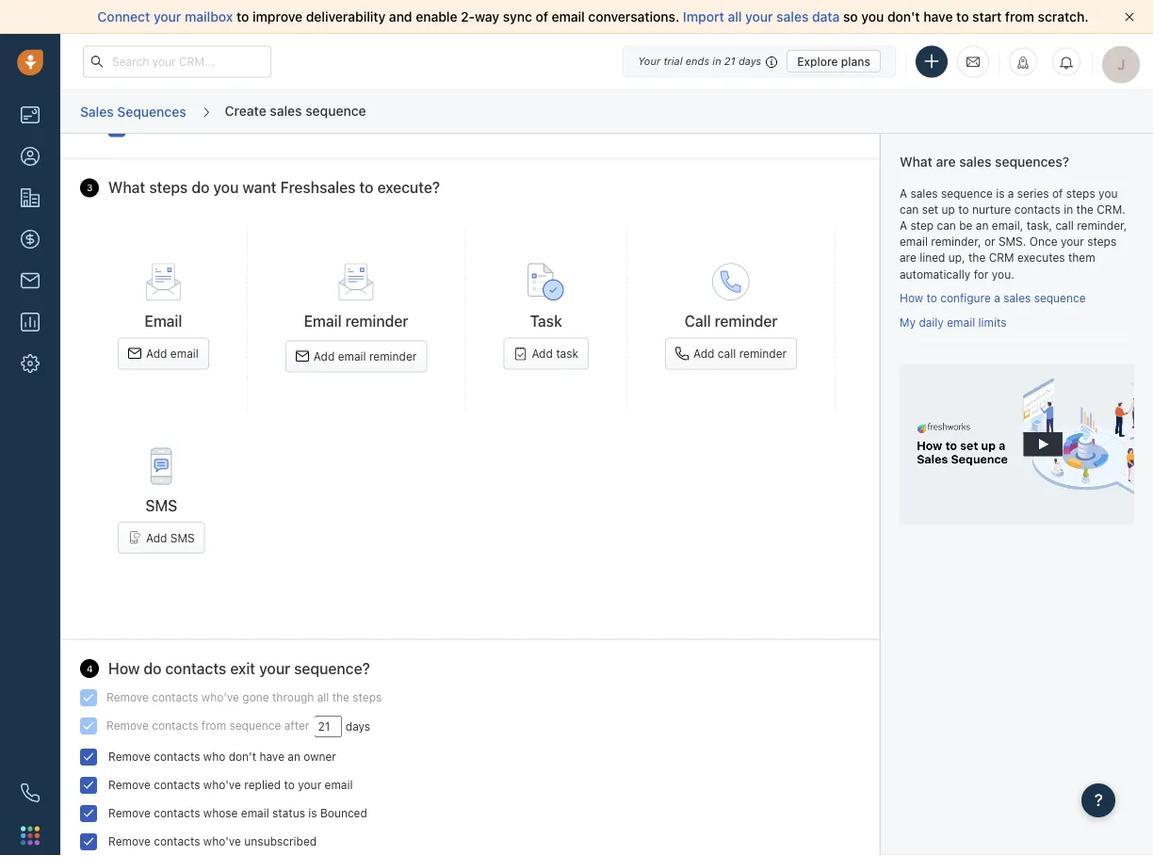 Task type: describe. For each thing, give the bounding box(es) containing it.
data
[[812, 9, 840, 25]]

1 horizontal spatial from
[[1005, 9, 1035, 25]]

of inside a sales sequence is a series of steps you can set up to nurture contacts in the crm. a step can be an email, task, call reminder, email reminder, or sms. once your steps are lined up, the crm executes them automatically for you.
[[1053, 187, 1063, 200]]

1 vertical spatial from
[[201, 720, 226, 733]]

a sales sequence is a series of steps you can set up to nurture contacts in the crm. a step can be an email, task, call reminder, email reminder, or sms. once your steps are lined up, the crm executes them automatically for you.
[[900, 187, 1127, 281]]

enable
[[416, 9, 458, 25]]

add call reminder
[[694, 348, 787, 361]]

who've for gone
[[201, 692, 239, 705]]

exclude
[[135, 122, 176, 135]]

reminder inside button
[[369, 350, 417, 364]]

reminder inside button
[[739, 348, 787, 361]]

gone
[[242, 692, 269, 705]]

through
[[272, 692, 314, 705]]

4
[[87, 664, 93, 675]]

lined
[[920, 251, 946, 264]]

0 horizontal spatial days
[[346, 721, 370, 734]]

sequences
[[117, 103, 186, 119]]

0 vertical spatial in
[[713, 55, 722, 67]]

your trial ends in 21 days
[[638, 55, 762, 67]]

up,
[[949, 251, 966, 264]]

what for what steps do you want freshsales to execute?
[[108, 179, 145, 197]]

improve
[[253, 9, 303, 25]]

exit
[[230, 660, 255, 678]]

add sms button
[[118, 523, 205, 555]]

sales up nurture
[[960, 154, 992, 170]]

contacts for remove contacts who don't have an owner
[[154, 751, 200, 764]]

remove contacts from sequence after
[[106, 720, 309, 733]]

to right mailbox
[[237, 9, 249, 25]]

who've for unsubscribed
[[203, 836, 241, 849]]

steps right series at the top right
[[1067, 187, 1096, 200]]

call reminder
[[685, 313, 778, 330]]

call inside button
[[718, 348, 736, 361]]

owner
[[304, 751, 336, 764]]

what are sales sequences?
[[900, 154, 1070, 170]]

explore
[[797, 55, 838, 68]]

scratch.
[[1038, 9, 1089, 25]]

add for email reminder
[[314, 350, 335, 364]]

how for how to configure a sales sequence
[[900, 292, 924, 305]]

contacts for remove contacts whose email status is bounced
[[154, 808, 200, 821]]

sequence down gone
[[229, 720, 281, 733]]

sequence down executes
[[1034, 292, 1086, 305]]

how to configure a sales sequence
[[900, 292, 1086, 305]]

Search your CRM... text field
[[83, 46, 271, 78]]

your left mailbox
[[154, 9, 181, 25]]

nurture
[[973, 203, 1011, 216]]

task,
[[1027, 219, 1053, 232]]

weekends
[[180, 122, 233, 135]]

add for task
[[532, 348, 553, 361]]

0 vertical spatial sms
[[145, 497, 177, 515]]

set
[[922, 203, 939, 216]]

sequence?
[[294, 660, 370, 678]]

mailbox
[[185, 9, 233, 25]]

1 vertical spatial a
[[994, 292, 1001, 305]]

your
[[638, 55, 661, 67]]

unsubscribed
[[244, 836, 317, 849]]

task
[[556, 348, 579, 361]]

contacts for remove contacts from sequence after
[[152, 720, 198, 733]]

configure
[[941, 292, 991, 305]]

0 vertical spatial all
[[728, 9, 742, 25]]

remove contacts who've unsubscribed
[[108, 836, 317, 849]]

once
[[1030, 235, 1058, 248]]

2 vertical spatial the
[[332, 692, 350, 705]]

you.
[[992, 267, 1015, 281]]

sales down you.
[[1004, 292, 1031, 305]]

my daily email limits
[[900, 316, 1007, 329]]

add task button
[[504, 338, 589, 370]]

to right replied
[[284, 780, 295, 793]]

are inside a sales sequence is a series of steps you can set up to nurture contacts in the crm. a step can be an email, task, call reminder, email reminder, or sms. once your steps are lined up, the crm executes them automatically for you.
[[900, 251, 917, 264]]

executes
[[1018, 251, 1065, 264]]

your right the exit
[[259, 660, 290, 678]]

add task
[[532, 348, 579, 361]]

sales sequences link
[[79, 97, 187, 126]]

task
[[530, 313, 562, 330]]

deliverability
[[306, 9, 386, 25]]

and
[[389, 9, 412, 25]]

sales right "create"
[[270, 103, 302, 118]]

0 vertical spatial do
[[192, 179, 210, 197]]

add sms
[[146, 532, 195, 545]]

sales left data
[[777, 9, 809, 25]]

0 horizontal spatial have
[[260, 751, 285, 764]]

trial
[[664, 55, 683, 67]]

remove for remove contacts whose email status is bounced
[[108, 808, 151, 821]]

limits
[[979, 316, 1007, 329]]

contacts left the exit
[[165, 660, 226, 678]]

create sales sequence
[[225, 103, 366, 118]]

conversations.
[[588, 9, 680, 25]]

0 vertical spatial of
[[536, 9, 548, 25]]

you inside a sales sequence is a series of steps you can set up to nurture contacts in the crm. a step can be an email, task, call reminder, email reminder, or sms. once your steps are lined up, the crm executes them automatically for you.
[[1099, 187, 1118, 200]]

1 a from the top
[[900, 187, 908, 200]]

1 vertical spatial can
[[937, 219, 956, 232]]

don't
[[888, 9, 920, 25]]

sms inside add sms "button"
[[170, 532, 195, 545]]

reminder up add email reminder
[[345, 313, 408, 330]]

execute?
[[377, 179, 440, 197]]

how do contacts exit your sequence?
[[108, 660, 370, 678]]

how to configure a sales sequence link
[[900, 292, 1086, 305]]

import
[[683, 9, 724, 25]]

exclude weekends
[[135, 122, 233, 135]]

contacts inside a sales sequence is a series of steps you can set up to nurture contacts in the crm. a step can be an email, task, call reminder, email reminder, or sms. once your steps are lined up, the crm executes them automatically for you.
[[1015, 203, 1061, 216]]

don't
[[229, 751, 256, 764]]

0 horizontal spatial all
[[317, 692, 329, 705]]

send email image
[[967, 54, 980, 70]]

steps down sequence?
[[353, 692, 382, 705]]

connect
[[97, 9, 150, 25]]

email for email
[[145, 313, 182, 330]]

steps up them
[[1088, 235, 1117, 248]]

whose
[[203, 808, 238, 821]]

after
[[284, 720, 309, 733]]

crm
[[989, 251, 1014, 264]]

sequence up freshsales
[[306, 103, 366, 118]]

for
[[974, 267, 989, 281]]

remove contacts who've replied to your email
[[108, 780, 353, 793]]

remove contacts who don't have an owner
[[108, 751, 336, 764]]

my
[[900, 316, 916, 329]]

to inside a sales sequence is a series of steps you can set up to nurture contacts in the crm. a step can be an email, task, call reminder, email reminder, or sms. once your steps are lined up, the crm executes them automatically for you.
[[959, 203, 969, 216]]

your inside a sales sequence is a series of steps you can set up to nurture contacts in the crm. a step can be an email, task, call reminder, email reminder, or sms. once your steps are lined up, the crm executes them automatically for you.
[[1061, 235, 1084, 248]]

phone image
[[21, 784, 40, 803]]

my daily email limits link
[[900, 316, 1007, 329]]

0 vertical spatial are
[[936, 154, 956, 170]]

sync
[[503, 9, 532, 25]]

remove for remove contacts who've unsubscribed
[[108, 836, 151, 849]]

sequences?
[[995, 154, 1070, 170]]

add call reminder button
[[665, 338, 797, 370]]



Task type: locate. For each thing, give the bounding box(es) containing it.
be
[[960, 219, 973, 232]]

sales
[[80, 103, 114, 119]]

0 vertical spatial an
[[976, 219, 989, 232]]

you right so
[[862, 9, 884, 25]]

email
[[145, 313, 182, 330], [304, 313, 342, 330]]

who've up "remove contacts from sequence after"
[[201, 692, 239, 705]]

to right up
[[959, 203, 969, 216]]

1 horizontal spatial all
[[728, 9, 742, 25]]

1 horizontal spatial an
[[976, 219, 989, 232]]

sequence inside a sales sequence is a series of steps you can set up to nurture contacts in the crm. a step can be an email, task, call reminder, email reminder, or sms. once your steps are lined up, the crm executes them automatically for you.
[[941, 187, 993, 200]]

0 vertical spatial what
[[900, 154, 933, 170]]

contacts down remove contacts whose email status is bounced
[[154, 836, 200, 849]]

your
[[154, 9, 181, 25], [745, 9, 773, 25], [1061, 235, 1084, 248], [259, 660, 290, 678], [298, 780, 322, 793]]

1 vertical spatial what
[[108, 179, 145, 197]]

them
[[1069, 251, 1096, 264]]

1 vertical spatial have
[[260, 751, 285, 764]]

call
[[1056, 219, 1074, 232], [718, 348, 736, 361]]

have
[[924, 9, 953, 25], [260, 751, 285, 764]]

your up them
[[1061, 235, 1084, 248]]

so
[[843, 9, 858, 25]]

remove for remove contacts who've replied to your email
[[108, 780, 151, 793]]

how
[[900, 292, 924, 305], [108, 660, 140, 678]]

1 horizontal spatial days
[[739, 55, 762, 67]]

add for email
[[146, 348, 167, 361]]

to left execute?
[[359, 179, 374, 197]]

way
[[475, 9, 500, 25]]

0 vertical spatial is
[[996, 187, 1005, 200]]

1 vertical spatial call
[[718, 348, 736, 361]]

0 vertical spatial a
[[1008, 187, 1014, 200]]

add email button
[[118, 338, 209, 370]]

reminder,
[[1077, 219, 1127, 232], [931, 235, 981, 248]]

freshsales
[[280, 179, 356, 197]]

the left the crm.
[[1077, 203, 1094, 216]]

2 email from the left
[[304, 313, 342, 330]]

days right 21
[[739, 55, 762, 67]]

or
[[985, 235, 996, 248]]

close image
[[1125, 12, 1135, 22]]

0 vertical spatial the
[[1077, 203, 1094, 216]]

2 horizontal spatial you
[[1099, 187, 1118, 200]]

1 vertical spatial are
[[900, 251, 917, 264]]

21
[[724, 55, 736, 67]]

contacts for remove contacts who've unsubscribed
[[154, 836, 200, 849]]

1 vertical spatial days
[[346, 721, 370, 734]]

freshworks switcher image
[[21, 827, 40, 846]]

import all your sales data link
[[683, 9, 843, 25]]

sms.
[[999, 235, 1026, 248]]

sales up set
[[911, 187, 938, 200]]

reminder
[[345, 313, 408, 330], [715, 313, 778, 330], [739, 348, 787, 361], [369, 350, 417, 364]]

are left lined
[[900, 251, 917, 264]]

0 horizontal spatial of
[[536, 9, 548, 25]]

0 horizontal spatial do
[[144, 660, 162, 678]]

1 horizontal spatial what
[[900, 154, 933, 170]]

sales sequences
[[80, 103, 186, 119]]

0 vertical spatial reminder,
[[1077, 219, 1127, 232]]

reminder, down the crm.
[[1077, 219, 1127, 232]]

in left the crm.
[[1064, 203, 1073, 216]]

email up add email reminder button
[[304, 313, 342, 330]]

what up set
[[900, 154, 933, 170]]

an right the be
[[976, 219, 989, 232]]

what steps do you want freshsales to execute?
[[108, 179, 440, 197]]

remove contacts whose email status is bounced
[[108, 808, 367, 821]]

call
[[685, 313, 711, 330]]

0 horizontal spatial the
[[332, 692, 350, 705]]

1 vertical spatial an
[[288, 751, 301, 764]]

add for call reminder
[[694, 348, 715, 361]]

remove for remove contacts who don't have an owner
[[108, 751, 151, 764]]

call inside a sales sequence is a series of steps you can set up to nurture contacts in the crm. a step can be an email, task, call reminder, email reminder, or sms. once your steps are lined up, the crm executes them automatically for you.
[[1056, 219, 1074, 232]]

is inside a sales sequence is a series of steps you can set up to nurture contacts in the crm. a step can be an email, task, call reminder, email reminder, or sms. once your steps are lined up, the crm executes them automatically for you.
[[996, 187, 1005, 200]]

0 horizontal spatial is
[[308, 808, 317, 821]]

create
[[225, 103, 266, 118]]

of right sync
[[536, 9, 548, 25]]

all right "import"
[[728, 9, 742, 25]]

email inside a sales sequence is a series of steps you can set up to nurture contacts in the crm. a step can be an email, task, call reminder, email reminder, or sms. once your steps are lined up, the crm executes them automatically for you.
[[900, 235, 928, 248]]

add email reminder
[[314, 350, 417, 364]]

contacts up the task,
[[1015, 203, 1061, 216]]

2 a from the top
[[900, 219, 908, 232]]

0 horizontal spatial how
[[108, 660, 140, 678]]

to up daily
[[927, 292, 937, 305]]

email for email reminder
[[304, 313, 342, 330]]

1 vertical spatial the
[[969, 251, 986, 264]]

start
[[973, 9, 1002, 25]]

contacts down remove contacts who don't have an owner
[[154, 780, 200, 793]]

2-
[[461, 9, 475, 25]]

0 vertical spatial who've
[[201, 692, 239, 705]]

call right the task,
[[1056, 219, 1074, 232]]

email up add email button
[[145, 313, 182, 330]]

daily
[[919, 316, 944, 329]]

0 vertical spatial how
[[900, 292, 924, 305]]

your down owner
[[298, 780, 322, 793]]

0 horizontal spatial you
[[213, 179, 239, 197]]

sequence up up
[[941, 187, 993, 200]]

steps
[[149, 179, 188, 197], [1067, 187, 1096, 200], [1088, 235, 1117, 248], [353, 692, 382, 705]]

0 vertical spatial days
[[739, 55, 762, 67]]

contacts for remove contacts who've replied to your email
[[154, 780, 200, 793]]

3
[[87, 183, 93, 194]]

email reminder
[[304, 313, 408, 330]]

add inside button
[[694, 348, 715, 361]]

in inside a sales sequence is a series of steps you can set up to nurture contacts in the crm. a step can be an email, task, call reminder, email reminder, or sms. once your steps are lined up, the crm executes them automatically for you.
[[1064, 203, 1073, 216]]

remove for remove contacts who've gone through all the steps
[[106, 692, 149, 705]]

are up up
[[936, 154, 956, 170]]

0 horizontal spatial in
[[713, 55, 722, 67]]

1 horizontal spatial in
[[1064, 203, 1073, 216]]

1 horizontal spatial have
[[924, 9, 953, 25]]

1 vertical spatial all
[[317, 692, 329, 705]]

a
[[1008, 187, 1014, 200], [994, 292, 1001, 305]]

status
[[272, 808, 305, 821]]

how for how do contacts exit your sequence?
[[108, 660, 140, 678]]

0 vertical spatial from
[[1005, 9, 1035, 25]]

what right 3
[[108, 179, 145, 197]]

you up the crm.
[[1099, 187, 1118, 200]]

sms
[[145, 497, 177, 515], [170, 532, 195, 545]]

1 horizontal spatial you
[[862, 9, 884, 25]]

1 horizontal spatial how
[[900, 292, 924, 305]]

have right don't
[[260, 751, 285, 764]]

a up limits
[[994, 292, 1001, 305]]

series
[[1018, 187, 1049, 200]]

replied
[[244, 780, 281, 793]]

1 horizontal spatial do
[[192, 179, 210, 197]]

reminder up add call reminder
[[715, 313, 778, 330]]

remove for remove contacts from sequence after
[[106, 720, 149, 733]]

want
[[243, 179, 277, 197]]

days right after
[[346, 721, 370, 734]]

what's new image
[[1017, 56, 1030, 69]]

the down sequence?
[[332, 692, 350, 705]]

who've for replied
[[203, 780, 241, 793]]

a inside a sales sequence is a series of steps you can set up to nurture contacts in the crm. a step can be an email, task, call reminder, email reminder, or sms. once your steps are lined up, the crm executes them automatically for you.
[[1008, 187, 1014, 200]]

contacts
[[1015, 203, 1061, 216], [165, 660, 226, 678], [152, 692, 198, 705], [152, 720, 198, 733], [154, 751, 200, 764], [154, 780, 200, 793], [154, 808, 200, 821], [154, 836, 200, 849]]

can
[[900, 203, 919, 216], [937, 219, 956, 232]]

add email reminder button
[[285, 341, 427, 373]]

1 horizontal spatial a
[[1008, 187, 1014, 200]]

of right series at the top right
[[1053, 187, 1063, 200]]

connect your mailbox link
[[97, 9, 237, 25]]

0 horizontal spatial a
[[994, 292, 1001, 305]]

can up step
[[900, 203, 919, 216]]

0 horizontal spatial from
[[201, 720, 226, 733]]

0 horizontal spatial email
[[145, 313, 182, 330]]

steps down exclude
[[149, 179, 188, 197]]

do left the want
[[192, 179, 210, 197]]

an inside a sales sequence is a series of steps you can set up to nurture contacts in the crm. a step can be an email, task, call reminder, email reminder, or sms. once your steps are lined up, the crm executes them automatically for you.
[[976, 219, 989, 232]]

1 vertical spatial reminder,
[[931, 235, 981, 248]]

connect your mailbox to improve deliverability and enable 2-way sync of email conversations. import all your sales data so you don't have to start from scratch.
[[97, 9, 1089, 25]]

reminder down call reminder
[[739, 348, 787, 361]]

1 horizontal spatial the
[[969, 251, 986, 264]]

can down up
[[937, 219, 956, 232]]

1 vertical spatial who've
[[203, 780, 241, 793]]

reminder down email reminder
[[369, 350, 417, 364]]

0 horizontal spatial can
[[900, 203, 919, 216]]

your right "import"
[[745, 9, 773, 25]]

1 vertical spatial how
[[108, 660, 140, 678]]

who've down whose at the left
[[203, 836, 241, 849]]

an left owner
[[288, 751, 301, 764]]

1 vertical spatial sms
[[170, 532, 195, 545]]

2 vertical spatial who've
[[203, 836, 241, 849]]

contacts left "who"
[[154, 751, 200, 764]]

in left 21
[[713, 55, 722, 67]]

1 horizontal spatial can
[[937, 219, 956, 232]]

ends
[[686, 55, 710, 67]]

1 vertical spatial is
[[308, 808, 317, 821]]

1 horizontal spatial call
[[1056, 219, 1074, 232]]

a left series at the top right
[[1008, 187, 1014, 200]]

you left the want
[[213, 179, 239, 197]]

to left start on the top right of page
[[957, 9, 969, 25]]

1 horizontal spatial email
[[304, 313, 342, 330]]

what for what are sales sequences?
[[900, 154, 933, 170]]

do right 4
[[144, 660, 162, 678]]

is
[[996, 187, 1005, 200], [308, 808, 317, 821]]

add for sms
[[146, 532, 167, 545]]

contacts left whose at the left
[[154, 808, 200, 821]]

from up "who"
[[201, 720, 226, 733]]

sales inside a sales sequence is a series of steps you can set up to nurture contacts in the crm. a step can be an email, task, call reminder, email reminder, or sms. once your steps are lined up, the crm executes them automatically for you.
[[911, 187, 938, 200]]

explore plans
[[797, 55, 871, 68]]

bounced
[[320, 808, 367, 821]]

0 horizontal spatial what
[[108, 179, 145, 197]]

is right status
[[308, 808, 317, 821]]

0 vertical spatial have
[[924, 9, 953, 25]]

call down call reminder
[[718, 348, 736, 361]]

plans
[[841, 55, 871, 68]]

1 vertical spatial do
[[144, 660, 162, 678]]

1 vertical spatial a
[[900, 219, 908, 232]]

1 horizontal spatial is
[[996, 187, 1005, 200]]

0 horizontal spatial are
[[900, 251, 917, 264]]

0 horizontal spatial call
[[718, 348, 736, 361]]

contacts up "remove contacts from sequence after"
[[152, 692, 198, 705]]

reminder, up the up,
[[931, 235, 981, 248]]

have right don't
[[924, 9, 953, 25]]

who've down remove contacts who don't have an owner
[[203, 780, 241, 793]]

0 vertical spatial can
[[900, 203, 919, 216]]

1 horizontal spatial of
[[1053, 187, 1063, 200]]

1 vertical spatial in
[[1064, 203, 1073, 216]]

email
[[552, 9, 585, 25], [900, 235, 928, 248], [947, 316, 975, 329], [170, 348, 199, 361], [338, 350, 366, 364], [325, 780, 353, 793], [241, 808, 269, 821]]

step
[[911, 219, 934, 232]]

explore plans link
[[787, 50, 881, 73]]

what
[[900, 154, 933, 170], [108, 179, 145, 197]]

1 horizontal spatial reminder,
[[1077, 219, 1127, 232]]

0 horizontal spatial reminder,
[[931, 235, 981, 248]]

1 email from the left
[[145, 313, 182, 330]]

phone element
[[11, 775, 49, 812]]

sequence
[[306, 103, 366, 118], [941, 187, 993, 200], [1034, 292, 1086, 305], [229, 720, 281, 733]]

add inside "button"
[[146, 532, 167, 545]]

contacts up remove contacts who don't have an owner
[[152, 720, 198, 733]]

crm.
[[1097, 203, 1126, 216]]

automatically
[[900, 267, 971, 281]]

all
[[728, 9, 742, 25], [317, 692, 329, 705]]

how right 4
[[108, 660, 140, 678]]

the up for at the top right of the page
[[969, 251, 986, 264]]

email,
[[992, 219, 1024, 232]]

all right through
[[317, 692, 329, 705]]

1 horizontal spatial are
[[936, 154, 956, 170]]

2 horizontal spatial the
[[1077, 203, 1094, 216]]

add email
[[146, 348, 199, 361]]

contacts for remove contacts who've gone through all the steps
[[152, 692, 198, 705]]

0 horizontal spatial an
[[288, 751, 301, 764]]

None text field
[[314, 717, 342, 739]]

from right start on the top right of page
[[1005, 9, 1035, 25]]

0 vertical spatial a
[[900, 187, 908, 200]]

remove
[[106, 692, 149, 705], [106, 720, 149, 733], [108, 751, 151, 764], [108, 780, 151, 793], [108, 808, 151, 821], [108, 836, 151, 849]]

you
[[862, 9, 884, 25], [213, 179, 239, 197], [1099, 187, 1118, 200]]

how up my
[[900, 292, 924, 305]]

1 vertical spatial of
[[1053, 187, 1063, 200]]

0 vertical spatial call
[[1056, 219, 1074, 232]]

from
[[1005, 9, 1035, 25], [201, 720, 226, 733]]

is up nurture
[[996, 187, 1005, 200]]



Task type: vqa. For each thing, say whether or not it's contained in the screenshot.
fit
no



